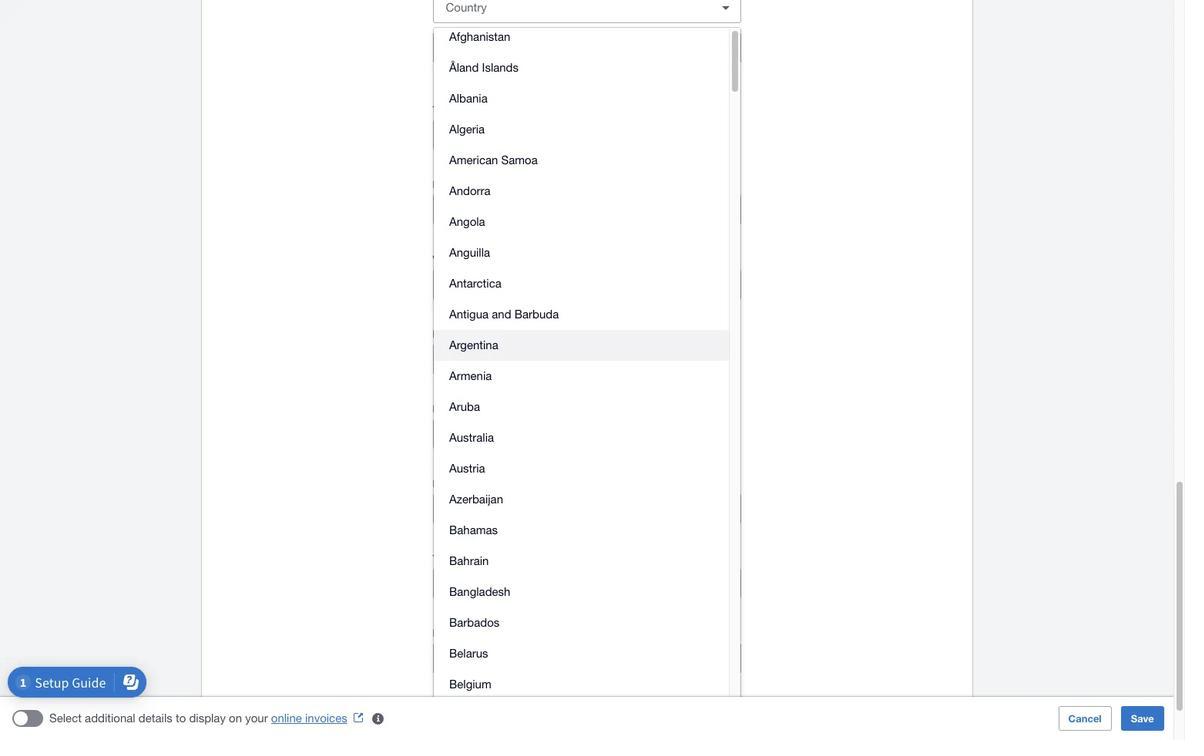 Task type: locate. For each thing, give the bounding box(es) containing it.
åland islands
[[450, 61, 519, 74]]

country button down aruba
[[433, 419, 530, 450]]

3 country from the top
[[446, 427, 487, 440]]

bahrain
[[450, 554, 489, 568]]

armenia
[[450, 369, 492, 382]]

american samoa button
[[434, 145, 729, 176]]

2 vertical spatial country button
[[433, 419, 530, 450]]

barbados
[[450, 616, 500, 629]]

2 country from the top
[[446, 352, 487, 366]]

list box containing afghanistan
[[434, 12, 729, 740]]

afghanistan button
[[434, 22, 729, 52]]

list box
[[434, 12, 729, 740]]

country
[[446, 128, 487, 141], [446, 352, 487, 366], [446, 427, 487, 440]]

telephone
[[433, 103, 482, 116]]

3 country button from the top
[[433, 419, 530, 450]]

Facebook text field
[[523, 494, 741, 524]]

save
[[1132, 713, 1155, 725]]

2 vertical spatial country
[[446, 427, 487, 440]]

australia button
[[434, 423, 729, 453]]

algeria
[[450, 123, 485, 136]]

1 country from the top
[[446, 128, 487, 141]]

austria button
[[434, 453, 729, 484]]

algeria button
[[434, 114, 729, 145]]

country down the argentina
[[446, 352, 487, 366]]

group containing afghanistan
[[434, 12, 741, 740]]

your
[[245, 712, 268, 725]]

andorra button
[[434, 176, 729, 207]]

fax
[[433, 403, 450, 415]]

angola button
[[434, 207, 729, 238]]

islands
[[482, 61, 519, 74]]

country button down mobile
[[433, 344, 530, 375]]

country button for telephone
[[433, 120, 530, 150]]

albania button
[[434, 83, 729, 114]]

None text field
[[537, 345, 741, 374], [537, 419, 741, 449], [537, 345, 741, 374], [537, 419, 741, 449]]

bahrain button
[[434, 546, 729, 577]]

1 vertical spatial country button
[[433, 344, 530, 375]]

toggle list image
[[711, 0, 741, 23]]

country button
[[433, 120, 530, 150], [433, 344, 530, 375], [433, 419, 530, 450]]

albania
[[450, 92, 488, 105]]

cancel
[[1069, 713, 1102, 725]]

linkedin.com/
[[445, 652, 515, 665]]

antigua
[[450, 308, 489, 321]]

antigua and barbuda
[[450, 308, 559, 321]]

2 country button from the top
[[433, 344, 530, 375]]

twitter.com/
[[445, 577, 506, 590]]

country for telephone
[[446, 128, 487, 141]]

Email text field
[[434, 195, 741, 224]]

antarctica
[[450, 277, 502, 290]]

group
[[434, 12, 741, 740]]

Attention text field
[[434, 33, 741, 62]]

country button up american
[[433, 120, 530, 150]]

angola
[[450, 215, 486, 228]]

1 country button from the top
[[433, 120, 530, 150]]

anguilla
[[450, 246, 490, 259]]

display
[[189, 712, 226, 725]]

0 vertical spatial country button
[[433, 120, 530, 150]]

facebook
[[433, 477, 480, 490]]

LinkedIn text field
[[515, 644, 741, 673]]

select
[[49, 712, 82, 725]]

online
[[271, 712, 302, 725]]

antarctica button
[[434, 268, 729, 299]]

additional
[[85, 712, 135, 725]]

1 vertical spatial country
[[446, 352, 487, 366]]

belarus
[[450, 647, 489, 660]]

country down aruba
[[446, 427, 487, 440]]

0 vertical spatial country
[[446, 128, 487, 141]]

samoa
[[502, 153, 538, 167]]

linkedin
[[433, 627, 474, 639]]

None text field
[[537, 120, 741, 150]]

cancel button
[[1059, 706, 1113, 731]]

country up american
[[446, 128, 487, 141]]

select additional details to display on your online invoices
[[49, 712, 348, 725]]

twitter
[[433, 552, 465, 564]]

afghanistan
[[450, 30, 511, 43]]

online invoices link
[[271, 712, 369, 725]]

belgium
[[450, 678, 492, 691]]



Task type: describe. For each thing, give the bounding box(es) containing it.
azerbaijan button
[[434, 484, 729, 515]]

argentina
[[450, 339, 499, 352]]

country button for mobile
[[433, 344, 530, 375]]

anguilla button
[[434, 238, 729, 268]]

country for fax
[[446, 427, 487, 440]]

details
[[139, 712, 173, 725]]

argentina button
[[434, 330, 729, 361]]

barbuda
[[515, 308, 559, 321]]

antigua and barbuda button
[[434, 299, 729, 330]]

and
[[492, 308, 512, 321]]

bahamas
[[450, 524, 498, 537]]

to
[[176, 712, 186, 725]]

belarus button
[[434, 638, 729, 669]]

american samoa
[[450, 153, 538, 167]]

aruba button
[[434, 392, 729, 423]]

armenia button
[[434, 361, 729, 392]]

mobile
[[433, 328, 465, 340]]

belgium button
[[434, 669, 729, 700]]

australia
[[450, 431, 494, 444]]

invoices
[[305, 712, 348, 725]]

aruba
[[450, 400, 480, 413]]

facebook.com/
[[445, 502, 523, 515]]

Twitter text field
[[506, 569, 741, 598]]

åland islands button
[[434, 52, 729, 83]]

country for mobile
[[446, 352, 487, 366]]

bahamas button
[[434, 515, 729, 546]]

additional information image
[[363, 703, 394, 734]]

bangladesh button
[[434, 577, 729, 608]]

website
[[433, 253, 471, 265]]

barbados button
[[434, 608, 729, 638]]

andorra
[[450, 184, 491, 197]]

austria
[[450, 462, 486, 475]]

on
[[229, 712, 242, 725]]

bangladesh
[[450, 585, 511, 598]]

email
[[433, 178, 459, 190]]

american
[[450, 153, 498, 167]]

åland
[[450, 61, 479, 74]]

azerbaijan
[[450, 493, 504, 506]]

save button
[[1122, 706, 1165, 731]]

Country field
[[434, 0, 704, 22]]

Website text field
[[434, 270, 741, 299]]

country button for fax
[[433, 419, 530, 450]]



Task type: vqa. For each thing, say whether or not it's contained in the screenshot.
the Bahrain
yes



